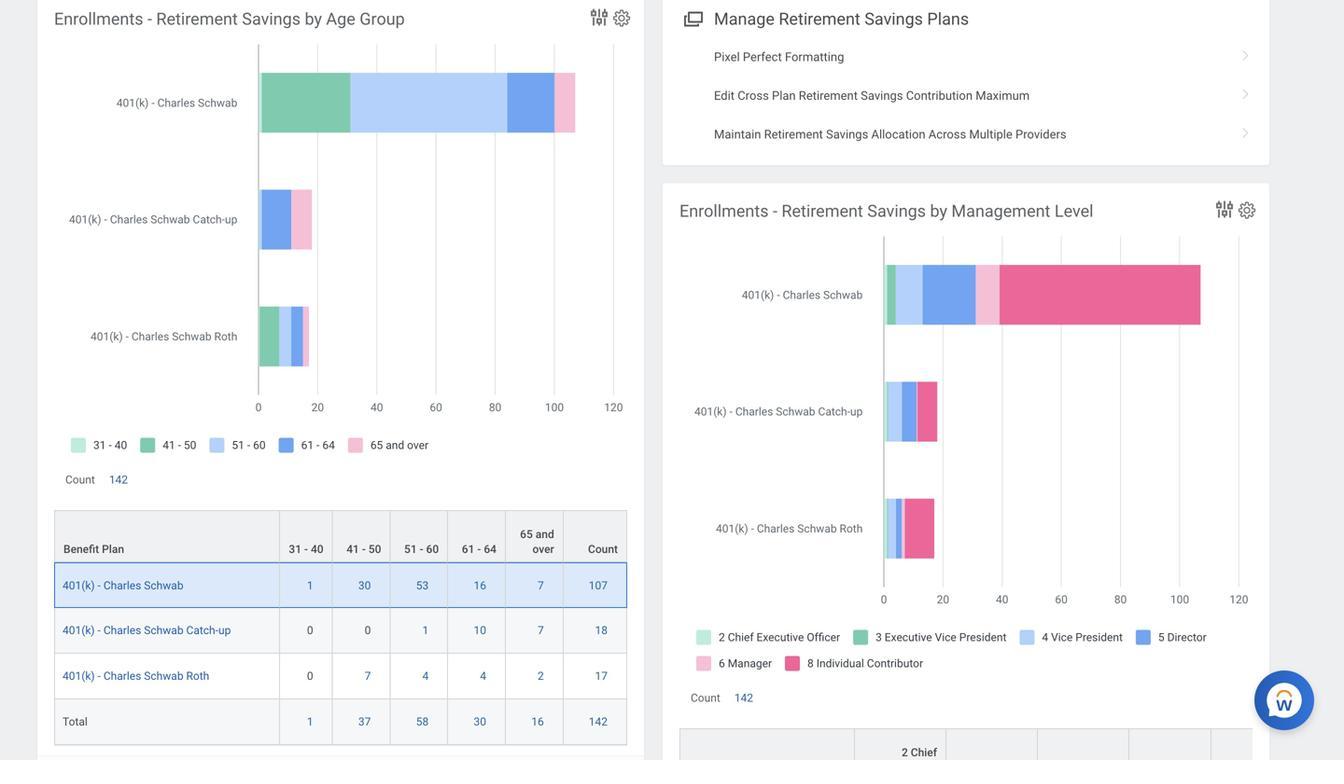 Task type: vqa. For each thing, say whether or not it's contained in the screenshot.
16 button
yes



Task type: locate. For each thing, give the bounding box(es) containing it.
savings left plans
[[865, 9, 923, 29]]

plan
[[772, 89, 796, 103], [102, 543, 124, 556]]

4 row from the top
[[54, 654, 627, 700]]

401(k) inside 401(k) - charles schwab catch-up link
[[63, 624, 95, 637]]

65
[[520, 528, 533, 541]]

row containing 401(k) - charles schwab catch-up
[[54, 608, 627, 654]]

50
[[369, 543, 381, 556]]

401(k) - charles schwab catch-up
[[63, 624, 231, 637]]

2 left chief
[[902, 747, 908, 760]]

up
[[218, 624, 231, 637]]

1 down 53 button
[[422, 624, 429, 637]]

2 for 2
[[538, 670, 544, 683]]

1 button for 37
[[307, 715, 316, 730]]

configure and view chart data image
[[588, 6, 611, 28]]

61 - 64
[[462, 543, 497, 556]]

charles
[[103, 580, 141, 593], [103, 624, 141, 637], [103, 670, 141, 683]]

0 vertical spatial 2
[[538, 670, 544, 683]]

4 button up the 58 button
[[422, 669, 431, 684]]

142 inside row
[[589, 716, 608, 729]]

1 horizontal spatial 2
[[902, 747, 908, 760]]

age
[[326, 9, 356, 29]]

1
[[307, 580, 313, 593], [422, 624, 429, 637], [307, 716, 313, 729]]

- for enrollments - retirement savings by age group
[[147, 9, 152, 29]]

1 row from the top
[[54, 510, 627, 563]]

7 button up 37 button
[[365, 669, 374, 684]]

plan inside popup button
[[102, 543, 124, 556]]

- inside 'popup button'
[[304, 543, 308, 556]]

- for 51 - 60
[[420, 543, 423, 556]]

maintain retirement savings allocation across multiple providers
[[714, 127, 1067, 141]]

2 chief
[[889, 747, 937, 761]]

1 vertical spatial count
[[588, 543, 618, 556]]

manage retirement savings plans
[[714, 9, 969, 29]]

retirement
[[156, 9, 238, 29], [779, 9, 860, 29], [799, 89, 858, 103], [764, 127, 823, 141], [782, 202, 863, 221]]

catch-
[[186, 624, 218, 637]]

3 row from the top
[[54, 608, 627, 654]]

0 horizontal spatial enrollments
[[54, 9, 143, 29]]

0 horizontal spatial 16
[[474, 580, 486, 593]]

enrollments for enrollments - retirement savings by management level
[[680, 202, 769, 221]]

1 vertical spatial 30
[[474, 716, 486, 729]]

and
[[536, 528, 554, 541]]

1 column header from the left
[[680, 729, 855, 761]]

1 vertical spatial 1 button
[[422, 623, 431, 638]]

1 vertical spatial 7 button
[[538, 623, 547, 638]]

2 horizontal spatial count
[[691, 692, 720, 705]]

16 button
[[474, 579, 489, 594], [531, 715, 547, 730]]

list
[[663, 38, 1270, 154]]

0
[[307, 624, 313, 637], [365, 624, 371, 637], [307, 670, 313, 683]]

2 chevron right image from the top
[[1234, 121, 1258, 140]]

401(k) down the benefit
[[63, 580, 95, 593]]

401(k) - charles schwab catch-up link
[[63, 621, 231, 637]]

2 vertical spatial 7
[[365, 670, 371, 683]]

- for enrollments - retirement savings by management level
[[773, 202, 778, 221]]

1 4 button from the left
[[422, 669, 431, 684]]

savings inside edit cross plan retirement savings contribution maximum link
[[861, 89, 903, 103]]

16
[[474, 580, 486, 593], [531, 716, 544, 729]]

1 horizontal spatial by
[[930, 202, 948, 221]]

savings down the edit cross plan retirement savings contribution maximum
[[826, 127, 868, 141]]

401(k) - charles schwab
[[63, 580, 183, 593]]

7 button up the 2 button in the left of the page
[[538, 623, 547, 638]]

0 vertical spatial by
[[305, 9, 322, 29]]

0 vertical spatial 16 button
[[474, 579, 489, 594]]

0 vertical spatial 401(k)
[[63, 580, 95, 593]]

4 button down "10" button
[[480, 669, 489, 684]]

column header
[[680, 729, 855, 761], [947, 729, 1038, 761], [1038, 729, 1130, 761], [1130, 729, 1212, 761]]

1 vertical spatial 7
[[538, 624, 544, 637]]

30 button right the 58 button
[[474, 715, 489, 730]]

401(k) up total element
[[63, 670, 95, 683]]

4 down "10" button
[[480, 670, 486, 683]]

0 horizontal spatial plan
[[102, 543, 124, 556]]

37
[[358, 716, 371, 729]]

7 button for 18
[[538, 623, 547, 638]]

16 button down 61 - 64 at the bottom of page
[[474, 579, 489, 594]]

1 button
[[307, 579, 316, 594], [422, 623, 431, 638], [307, 715, 316, 730]]

over
[[533, 543, 554, 556]]

16 down 61 - 64 at the bottom of page
[[474, 580, 486, 593]]

by for age
[[305, 9, 322, 29]]

2 left 17
[[538, 670, 544, 683]]

1 vertical spatial chevron right image
[[1234, 121, 1258, 140]]

17 button
[[595, 669, 611, 684]]

1 horizontal spatial 16 button
[[531, 715, 547, 730]]

benefit plan
[[63, 543, 124, 556]]

maximum
[[976, 89, 1030, 103]]

401(k) inside 401(k) - charles schwab roth link
[[63, 670, 95, 683]]

schwab left roth
[[144, 670, 183, 683]]

2 inside '2 chief'
[[902, 747, 908, 760]]

30 button down 41 - 50
[[358, 579, 374, 594]]

0 vertical spatial count
[[65, 474, 95, 487]]

2
[[538, 670, 544, 683], [902, 747, 908, 760]]

charles for 401(k) - charles schwab roth
[[103, 670, 141, 683]]

142 button
[[109, 473, 131, 488], [735, 691, 756, 706], [589, 715, 611, 730]]

0 button for 7
[[307, 669, 316, 684]]

0 horizontal spatial by
[[305, 9, 322, 29]]

5 row from the top
[[54, 700, 627, 746]]

3 schwab from the top
[[144, 670, 183, 683]]

7 up the 2 button in the left of the page
[[538, 624, 544, 637]]

2 schwab from the top
[[144, 624, 183, 637]]

level
[[1055, 202, 1094, 221]]

401(k) inside 401(k) - charles schwab link
[[63, 580, 95, 593]]

0 horizontal spatial 4
[[422, 670, 429, 683]]

2 401(k) from the top
[[63, 624, 95, 637]]

3 401(k) from the top
[[63, 670, 95, 683]]

1 vertical spatial 142
[[735, 692, 753, 705]]

pixel
[[714, 50, 740, 64]]

1 button left 37
[[307, 715, 316, 730]]

2 horizontal spatial 142 button
[[735, 691, 756, 706]]

edit cross plan retirement savings contribution maximum link
[[663, 77, 1270, 115]]

charles down 401(k) - charles schwab
[[103, 624, 141, 637]]

401(k)
[[63, 580, 95, 593], [63, 624, 95, 637], [63, 670, 95, 683]]

management
[[952, 202, 1051, 221]]

0 vertical spatial plan
[[772, 89, 796, 103]]

1 horizontal spatial 142
[[589, 716, 608, 729]]

enrollments
[[54, 9, 143, 29], [680, 202, 769, 221]]

chief
[[911, 747, 937, 760]]

1 horizontal spatial 30 button
[[474, 715, 489, 730]]

16 down the 2 button in the left of the page
[[531, 716, 544, 729]]

2 chief row
[[680, 729, 1344, 761]]

charles down benefit plan
[[103, 580, 141, 593]]

0 vertical spatial schwab
[[144, 580, 183, 593]]

0 horizontal spatial 2
[[538, 670, 544, 683]]

savings up maintain retirement savings allocation across multiple providers
[[861, 89, 903, 103]]

16 button down the 2 button in the left of the page
[[531, 715, 547, 730]]

-
[[147, 9, 152, 29], [773, 202, 778, 221], [304, 543, 308, 556], [362, 543, 366, 556], [420, 543, 423, 556], [477, 543, 481, 556], [98, 580, 101, 593], [98, 624, 101, 637], [98, 670, 101, 683]]

multiple
[[969, 127, 1013, 141]]

1 horizontal spatial count
[[588, 543, 618, 556]]

plan right the benefit
[[102, 543, 124, 556]]

0 vertical spatial 7
[[538, 580, 544, 593]]

18
[[595, 624, 608, 637]]

charles for 401(k) - charles schwab catch-up
[[103, 624, 141, 637]]

0 for 7
[[307, 670, 313, 683]]

schwab up 401(k) - charles schwab catch-up link
[[144, 580, 183, 593]]

1 vertical spatial enrollments
[[680, 202, 769, 221]]

30 right the 58 button
[[474, 716, 486, 729]]

1 vertical spatial 142 button
[[735, 691, 756, 706]]

1 button for 30
[[307, 579, 316, 594]]

1 vertical spatial by
[[930, 202, 948, 221]]

benefit plan button
[[55, 511, 279, 562]]

by left age
[[305, 9, 322, 29]]

41
[[347, 543, 359, 556]]

manage
[[714, 9, 775, 29]]

by
[[305, 9, 322, 29], [930, 202, 948, 221]]

savings down allocation
[[867, 202, 926, 221]]

2 vertical spatial 1 button
[[307, 715, 316, 730]]

1 down 31 - 40
[[307, 580, 313, 593]]

2 vertical spatial charles
[[103, 670, 141, 683]]

18 button
[[595, 623, 611, 638]]

2 charles from the top
[[103, 624, 141, 637]]

schwab for catch-
[[144, 624, 183, 637]]

list containing pixel perfect formatting
[[663, 38, 1270, 154]]

row
[[54, 510, 627, 563], [54, 563, 627, 608], [54, 608, 627, 654], [54, 654, 627, 700], [54, 700, 627, 746]]

7 button
[[538, 579, 547, 594], [538, 623, 547, 638], [365, 669, 374, 684]]

1 horizontal spatial enrollments
[[680, 202, 769, 221]]

60
[[426, 543, 439, 556]]

1 charles from the top
[[103, 580, 141, 593]]

2 column header from the left
[[947, 729, 1038, 761]]

count inside enrollments - retirement savings by management level element
[[691, 692, 720, 705]]

- for 401(k) - charles schwab roth
[[98, 670, 101, 683]]

30 down 41 - 50
[[358, 580, 371, 593]]

1 401(k) from the top
[[63, 580, 95, 593]]

1 vertical spatial charles
[[103, 624, 141, 637]]

41 - 50
[[347, 543, 381, 556]]

2 vertical spatial 142
[[589, 716, 608, 729]]

0 vertical spatial 142
[[109, 474, 128, 487]]

chevron right image for edit cross plan retirement savings contribution maximum
[[1234, 82, 1258, 101]]

0 vertical spatial chevron right image
[[1234, 82, 1258, 101]]

107 button
[[589, 579, 611, 594]]

1 vertical spatial plan
[[102, 543, 124, 556]]

7 button down over
[[538, 579, 547, 594]]

31 - 40
[[289, 543, 324, 556]]

1 button down 31 - 40
[[307, 579, 316, 594]]

0 button
[[307, 623, 316, 638], [365, 623, 374, 638], [307, 669, 316, 684]]

retirement inside maintain retirement savings allocation across multiple providers link
[[764, 127, 823, 141]]

17
[[595, 670, 608, 683]]

30 button
[[358, 579, 374, 594], [474, 715, 489, 730]]

0 horizontal spatial count
[[65, 474, 95, 487]]

142
[[109, 474, 128, 487], [735, 692, 753, 705], [589, 716, 608, 729]]

savings left age
[[242, 9, 301, 29]]

chevron right image
[[1234, 82, 1258, 101], [1234, 121, 1258, 140]]

4 up the 58 button
[[422, 670, 429, 683]]

0 vertical spatial 30
[[358, 580, 371, 593]]

2 inside button
[[538, 670, 544, 683]]

0 vertical spatial 1 button
[[307, 579, 316, 594]]

31 - 40 button
[[280, 511, 332, 562]]

1 for 37
[[307, 716, 313, 729]]

2 vertical spatial count
[[691, 692, 720, 705]]

count for topmost 142 button
[[65, 474, 95, 487]]

plan right cross
[[772, 89, 796, 103]]

0 vertical spatial charles
[[103, 580, 141, 593]]

30 for leftmost 30 button
[[358, 580, 371, 593]]

2 vertical spatial 142 button
[[589, 715, 611, 730]]

charles down 401(k) - charles schwab catch-up
[[103, 670, 141, 683]]

2 vertical spatial 1
[[307, 716, 313, 729]]

2 row from the top
[[54, 563, 627, 608]]

savings
[[242, 9, 301, 29], [865, 9, 923, 29], [861, 89, 903, 103], [826, 127, 868, 141], [867, 202, 926, 221]]

401(k) for 401(k) - charles schwab roth
[[63, 670, 95, 683]]

0 vertical spatial 1
[[307, 580, 313, 593]]

40
[[311, 543, 324, 556]]

1 horizontal spatial 30
[[474, 716, 486, 729]]

2 chief column header
[[855, 729, 947, 761]]

0 vertical spatial 30 button
[[358, 579, 374, 594]]

schwab left catch-
[[144, 624, 183, 637]]

7
[[538, 580, 544, 593], [538, 624, 544, 637], [365, 670, 371, 683]]

chevron right image inside maintain retirement savings allocation across multiple providers link
[[1234, 121, 1258, 140]]

0 horizontal spatial 30
[[358, 580, 371, 593]]

1 horizontal spatial plan
[[772, 89, 796, 103]]

1 chevron right image from the top
[[1234, 82, 1258, 101]]

count
[[65, 474, 95, 487], [588, 543, 618, 556], [691, 692, 720, 705]]

0 horizontal spatial 142 button
[[109, 473, 131, 488]]

2 vertical spatial 401(k)
[[63, 670, 95, 683]]

0 horizontal spatial 4 button
[[422, 669, 431, 684]]

1 button down 53 button
[[422, 623, 431, 638]]

3 charles from the top
[[103, 670, 141, 683]]

0 vertical spatial 7 button
[[538, 579, 547, 594]]

count inside count 'popup button'
[[588, 543, 618, 556]]

2 4 from the left
[[480, 670, 486, 683]]

retirement inside enrollments - retirement savings by management level element
[[782, 202, 863, 221]]

0 horizontal spatial 30 button
[[358, 579, 374, 594]]

4 button
[[422, 669, 431, 684], [480, 669, 489, 684]]

41 - 50 button
[[333, 511, 390, 562]]

7 for 107
[[538, 580, 544, 593]]

2 vertical spatial schwab
[[144, 670, 183, 683]]

1 horizontal spatial 16
[[531, 716, 544, 729]]

1 vertical spatial 2
[[902, 747, 908, 760]]

1 horizontal spatial 4 button
[[480, 669, 489, 684]]

7 up 37 button
[[365, 670, 371, 683]]

chevron right image inside edit cross plan retirement savings contribution maximum link
[[1234, 82, 1258, 101]]

by left management
[[930, 202, 948, 221]]

401(k) down 401(k) - charles schwab
[[63, 624, 95, 637]]

1 vertical spatial 401(k)
[[63, 624, 95, 637]]

7 down over
[[538, 580, 544, 593]]

0 vertical spatial enrollments
[[54, 9, 143, 29]]

4
[[422, 670, 429, 683], [480, 670, 486, 683]]

1 horizontal spatial 4
[[480, 670, 486, 683]]

142 inside enrollments - retirement savings by management level element
[[735, 692, 753, 705]]

10 button
[[474, 623, 489, 638]]

30
[[358, 580, 371, 593], [474, 716, 486, 729]]

2 horizontal spatial 142
[[735, 692, 753, 705]]

1 vertical spatial schwab
[[144, 624, 183, 637]]

0 horizontal spatial 142
[[109, 474, 128, 487]]

0 vertical spatial 142 button
[[109, 473, 131, 488]]

1 left 37
[[307, 716, 313, 729]]



Task type: describe. For each thing, give the bounding box(es) containing it.
401(k) for 401(k) - charles schwab catch-up
[[63, 624, 95, 637]]

configure enrollments - retirement savings by management level image
[[1237, 200, 1257, 221]]

pixel perfect formatting
[[714, 50, 844, 64]]

configure enrollments - retirement savings by age group image
[[611, 8, 632, 28]]

7 button for 107
[[538, 579, 547, 594]]

4 column header from the left
[[1130, 729, 1212, 761]]

by for management
[[930, 202, 948, 221]]

1 vertical spatial 30 button
[[474, 715, 489, 730]]

enrollments - retirement savings by management level element
[[663, 183, 1344, 761]]

row containing 65 and over
[[54, 510, 627, 563]]

edit cross plan retirement savings contribution maximum
[[714, 89, 1030, 103]]

contribution
[[906, 89, 973, 103]]

row containing 401(k) - charles schwab
[[54, 563, 627, 608]]

1 horizontal spatial 142 button
[[589, 715, 611, 730]]

benefit
[[63, 543, 99, 556]]

51 - 60
[[404, 543, 439, 556]]

- for 31 - 40
[[304, 543, 308, 556]]

1 4 from the left
[[422, 670, 429, 683]]

65 and over
[[520, 528, 554, 556]]

53 button
[[416, 579, 431, 594]]

- for 401(k) - charles schwab
[[98, 580, 101, 593]]

58
[[416, 716, 429, 729]]

1 schwab from the top
[[144, 580, 183, 593]]

configure and view chart data image
[[1214, 198, 1236, 221]]

enrollments - retirement savings by age group
[[54, 9, 405, 29]]

charles for 401(k) - charles schwab
[[103, 580, 141, 593]]

142 for 142 button to the middle
[[589, 716, 608, 729]]

51 - 60 button
[[391, 511, 447, 562]]

- for 41 - 50
[[362, 543, 366, 556]]

across
[[929, 127, 966, 141]]

37 button
[[358, 715, 374, 730]]

cross
[[738, 89, 769, 103]]

roth
[[186, 670, 209, 683]]

menu group image
[[680, 5, 705, 30]]

107
[[589, 580, 608, 593]]

chevron right image for maintain retirement savings allocation across multiple providers
[[1234, 121, 1258, 140]]

count button
[[564, 511, 626, 562]]

total element
[[63, 712, 88, 729]]

1 for 30
[[307, 580, 313, 593]]

allocation
[[871, 127, 926, 141]]

142 for 142 button inside enrollments - retirement savings by management level element
[[735, 692, 753, 705]]

edit
[[714, 89, 735, 103]]

2 button
[[538, 669, 547, 684]]

2 4 button from the left
[[480, 669, 489, 684]]

6 manager - click to sort/filter image
[[1220, 746, 1275, 761]]

2 chief button
[[855, 730, 946, 761]]

51
[[404, 543, 417, 556]]

1 vertical spatial 1
[[422, 624, 429, 637]]

savings inside enrollments - retirement savings by management level element
[[867, 202, 926, 221]]

401(k) - charles schwab link
[[63, 576, 183, 593]]

- for 61 - 64
[[477, 543, 481, 556]]

142 for topmost 142 button
[[109, 474, 128, 487]]

savings inside maintain retirement savings allocation across multiple providers link
[[826, 127, 868, 141]]

schwab for roth
[[144, 670, 183, 683]]

formatting
[[785, 50, 844, 64]]

retirement inside edit cross plan retirement savings contribution maximum link
[[799, 89, 858, 103]]

enrollments - retirement savings by management level
[[680, 202, 1094, 221]]

chevron right image
[[1234, 44, 1258, 62]]

plans
[[927, 9, 969, 29]]

total
[[63, 716, 88, 729]]

- for 401(k) - charles schwab catch-up
[[98, 624, 101, 637]]

64
[[484, 543, 497, 556]]

61 - 64 button
[[448, 511, 505, 562]]

1 vertical spatial 16 button
[[531, 715, 547, 730]]

row containing 401(k) - charles schwab roth
[[54, 654, 627, 700]]

providers
[[1016, 127, 1067, 141]]

58 button
[[416, 715, 431, 730]]

2 for 2 chief
[[902, 747, 908, 760]]

401(k) - charles schwab roth
[[63, 670, 209, 683]]

7 for 18
[[538, 624, 544, 637]]

count for 142 button inside enrollments - retirement savings by management level element
[[691, 692, 720, 705]]

0 button for 0
[[307, 623, 316, 638]]

pixel perfect formatting link
[[663, 38, 1270, 77]]

53
[[416, 580, 429, 593]]

10
[[474, 624, 486, 637]]

0 for 0
[[307, 624, 313, 637]]

401(k) for 401(k) - charles schwab
[[63, 580, 95, 593]]

enrollments for enrollments - retirement savings by age group
[[54, 9, 143, 29]]

perfect
[[743, 50, 782, 64]]

0 horizontal spatial 16 button
[[474, 579, 489, 594]]

142 button inside enrollments - retirement savings by management level element
[[735, 691, 756, 706]]

65 and over button
[[506, 511, 563, 562]]

401(k) - charles schwab roth link
[[63, 666, 209, 683]]

0 vertical spatial 16
[[474, 580, 486, 593]]

3 column header from the left
[[1038, 729, 1130, 761]]

group
[[360, 9, 405, 29]]

61
[[462, 543, 475, 556]]

row containing total
[[54, 700, 627, 746]]

maintain
[[714, 127, 761, 141]]

2 vertical spatial 7 button
[[365, 669, 374, 684]]

31
[[289, 543, 302, 556]]

30 for 30 button to the bottom
[[474, 716, 486, 729]]

maintain retirement savings allocation across multiple providers link
[[663, 115, 1270, 154]]

1 vertical spatial 16
[[531, 716, 544, 729]]



